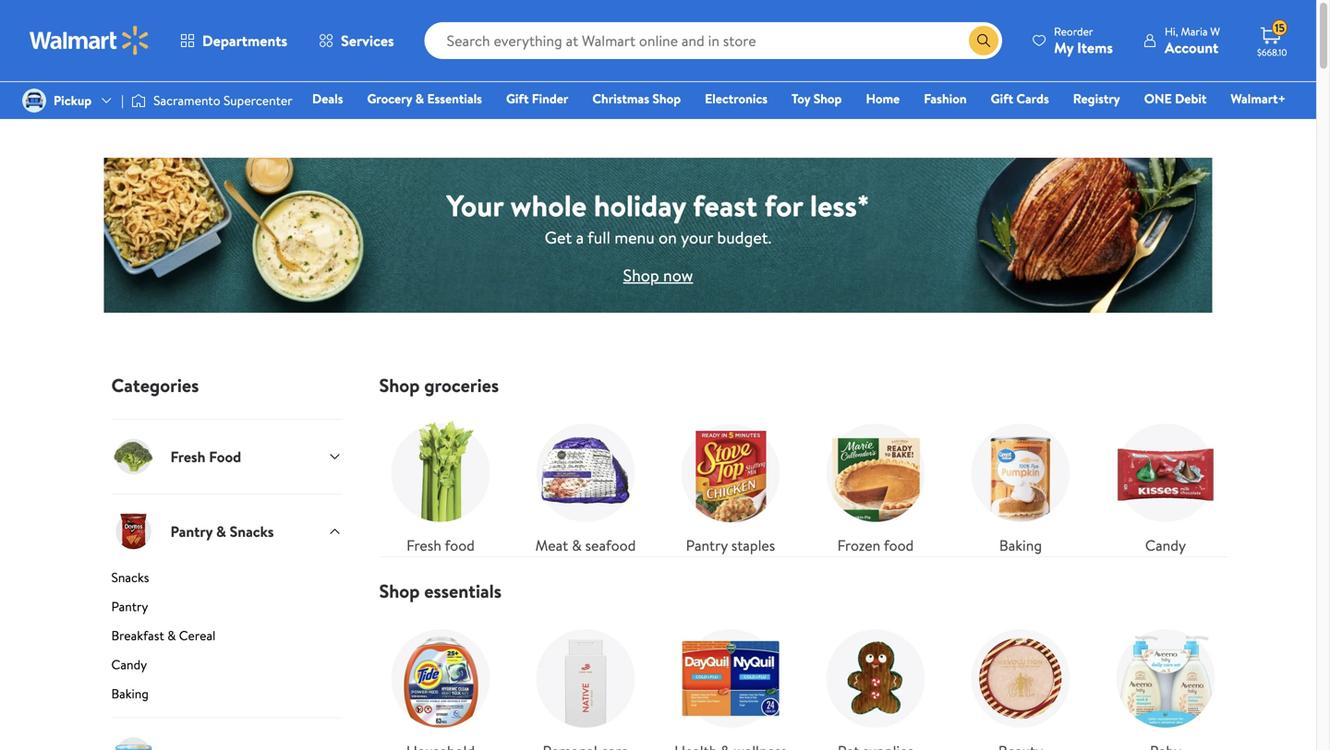 Task type: describe. For each thing, give the bounding box(es) containing it.
shop groceries
[[379, 373, 499, 399]]

christmas
[[592, 90, 649, 108]]

departments button
[[164, 18, 303, 63]]

shop now
[[623, 264, 693, 287]]

christmas shop
[[592, 90, 681, 108]]

your whole holiday feast for less* get a full menu on your budget.
[[446, 185, 870, 249]]

gift for gift cards
[[991, 90, 1013, 108]]

services button
[[303, 18, 410, 63]]

|
[[121, 91, 124, 109]]

pantry for &
[[170, 522, 213, 542]]

shop for now
[[623, 264, 659, 287]]

$668.10
[[1257, 46, 1287, 59]]

toy shop link
[[783, 89, 850, 109]]

whole
[[511, 185, 587, 226]]

walmart+ link
[[1222, 89, 1294, 109]]

fresh food link
[[379, 412, 502, 557]]

feast
[[693, 185, 757, 226]]

snacks inside dropdown button
[[230, 522, 274, 542]]

full
[[588, 226, 610, 249]]

list for shop groceries
[[368, 397, 1238, 557]]

fresh food button
[[111, 419, 342, 494]]

toy
[[792, 90, 810, 108]]

candy inside list
[[1145, 536, 1186, 556]]

one
[[1144, 90, 1172, 108]]

list for shop essentials
[[368, 603, 1238, 751]]

& for snacks
[[216, 522, 226, 542]]

food for frozen food
[[884, 536, 914, 556]]

0 vertical spatial candy link
[[1104, 412, 1227, 557]]

now
[[663, 264, 693, 287]]

meat
[[535, 536, 568, 556]]

0 horizontal spatial baking
[[111, 685, 149, 703]]

food
[[209, 447, 241, 467]]

snacks link
[[111, 569, 342, 594]]

gift cards
[[991, 90, 1049, 108]]

pantry staples link
[[669, 412, 792, 557]]

pantry link
[[111, 598, 342, 623]]

seafood
[[585, 536, 636, 556]]

pickup
[[54, 91, 92, 109]]

home
[[866, 90, 900, 108]]

supercenter
[[223, 91, 293, 109]]

on
[[659, 226, 677, 249]]

registry
[[1073, 90, 1120, 108]]

grocery & essentials
[[367, 90, 482, 108]]

toy shop
[[792, 90, 842, 108]]

reorder
[[1054, 24, 1093, 39]]

search icon image
[[976, 33, 991, 48]]

sacramento
[[153, 91, 220, 109]]

shop for essentials
[[379, 579, 420, 605]]

fresh food
[[406, 536, 475, 556]]

Walmart Site-Wide search field
[[425, 22, 1002, 59]]

walmart image
[[30, 26, 150, 55]]

baking link for leftmost candy link
[[111, 685, 342, 718]]

1 vertical spatial snacks
[[111, 569, 149, 587]]

baking link for frozen food link
[[959, 412, 1082, 557]]

less*
[[810, 185, 870, 226]]

items
[[1077, 37, 1113, 58]]

holiday
[[594, 185, 686, 226]]

frozen
[[837, 536, 881, 556]]

budget.
[[717, 226, 771, 249]]

fashion link
[[916, 89, 975, 109]]

0 vertical spatial baking
[[999, 536, 1042, 556]]

0 horizontal spatial candy link
[[111, 656, 342, 682]]

0 horizontal spatial candy
[[111, 656, 147, 674]]

shop inside "toy shop" link
[[814, 90, 842, 108]]

groceries
[[424, 373, 499, 399]]

account
[[1165, 37, 1219, 58]]



Task type: vqa. For each thing, say whether or not it's contained in the screenshot.
leftmost "Pantry"
yes



Task type: locate. For each thing, give the bounding box(es) containing it.
 image
[[131, 91, 146, 110]]

hi, maria w account
[[1165, 24, 1220, 58]]

categories
[[111, 373, 199, 399]]

your
[[446, 185, 503, 226]]

15
[[1275, 20, 1285, 36]]

christmas shop link
[[584, 89, 689, 109]]

gift finder
[[506, 90, 568, 108]]

deals link
[[304, 89, 351, 109]]

0 vertical spatial baking link
[[959, 412, 1082, 557]]

 image
[[22, 89, 46, 113]]

electronics
[[705, 90, 768, 108]]

finder
[[532, 90, 568, 108]]

pantry left staples
[[686, 536, 728, 556]]

your
[[681, 226, 713, 249]]

1 horizontal spatial snacks
[[230, 522, 274, 542]]

0 horizontal spatial baking link
[[111, 685, 342, 718]]

0 horizontal spatial pantry
[[111, 598, 148, 616]]

0 vertical spatial candy
[[1145, 536, 1186, 556]]

0 horizontal spatial gift
[[506, 90, 529, 108]]

reorder my items
[[1054, 24, 1113, 58]]

& right meat
[[572, 536, 582, 556]]

gift for gift finder
[[506, 90, 529, 108]]

1 list from the top
[[368, 397, 1238, 557]]

registry link
[[1065, 89, 1129, 109]]

baking link
[[959, 412, 1082, 557], [111, 685, 342, 718]]

1 vertical spatial candy link
[[111, 656, 342, 682]]

1 vertical spatial fresh
[[406, 536, 441, 556]]

pantry & snacks button
[[111, 494, 342, 569]]

w
[[1210, 24, 1220, 39]]

essentials
[[427, 90, 482, 108]]

fresh food
[[170, 447, 241, 467]]

gift left finder
[[506, 90, 529, 108]]

walmart+
[[1231, 90, 1286, 108]]

food inside frozen food link
[[884, 536, 914, 556]]

breakfast
[[111, 627, 164, 645]]

& inside list
[[572, 536, 582, 556]]

pantry inside pantry & snacks dropdown button
[[170, 522, 213, 542]]

electronics link
[[697, 89, 776, 109]]

& for cereal
[[167, 627, 176, 645]]

meat & seafood
[[535, 536, 636, 556]]

get
[[545, 226, 572, 249]]

frozen image
[[111, 734, 156, 751]]

1 horizontal spatial food
[[884, 536, 914, 556]]

1 vertical spatial list
[[368, 603, 1238, 751]]

&
[[415, 90, 424, 108], [216, 522, 226, 542], [572, 536, 582, 556], [167, 627, 176, 645]]

food inside fresh food link
[[445, 536, 475, 556]]

2 horizontal spatial pantry
[[686, 536, 728, 556]]

gift finder link
[[498, 89, 577, 109]]

menu
[[614, 226, 655, 249]]

breakfast & cereal
[[111, 627, 216, 645]]

list
[[368, 397, 1238, 557], [368, 603, 1238, 751]]

fresh left food
[[170, 447, 205, 467]]

1 gift from the left
[[506, 90, 529, 108]]

0 vertical spatial list
[[368, 397, 1238, 557]]

& up the "snacks" link
[[216, 522, 226, 542]]

1 horizontal spatial gift
[[991, 90, 1013, 108]]

deals
[[312, 90, 343, 108]]

maria
[[1181, 24, 1208, 39]]

2 gift from the left
[[991, 90, 1013, 108]]

your whole holiday feast for less*. get a full menu on your budget. shop now. image
[[104, 156, 1212, 315]]

food up "essentials"
[[445, 536, 475, 556]]

pantry up the "snacks" link
[[170, 522, 213, 542]]

1 horizontal spatial fresh
[[406, 536, 441, 556]]

essentials
[[424, 579, 502, 605]]

1 vertical spatial candy
[[111, 656, 147, 674]]

2 list from the top
[[368, 603, 1238, 751]]

snacks up breakfast on the left bottom of the page
[[111, 569, 149, 587]]

gift inside gift finder link
[[506, 90, 529, 108]]

services
[[341, 30, 394, 51]]

cereal
[[179, 627, 216, 645]]

fresh
[[170, 447, 205, 467], [406, 536, 441, 556]]

Search search field
[[425, 22, 1002, 59]]

0 horizontal spatial snacks
[[111, 569, 149, 587]]

1 horizontal spatial baking
[[999, 536, 1042, 556]]

1 horizontal spatial candy
[[1145, 536, 1186, 556]]

shop right toy
[[814, 90, 842, 108]]

baking
[[999, 536, 1042, 556], [111, 685, 149, 703]]

1 horizontal spatial pantry
[[170, 522, 213, 542]]

shop left 'groceries'
[[379, 373, 420, 399]]

snacks
[[230, 522, 274, 542], [111, 569, 149, 587]]

fresh for fresh food
[[170, 447, 205, 467]]

& for seafood
[[572, 536, 582, 556]]

gift
[[506, 90, 529, 108], [991, 90, 1013, 108]]

home link
[[858, 89, 908, 109]]

grocery & essentials link
[[359, 89, 490, 109]]

frozen food link
[[814, 412, 937, 557]]

grocery
[[367, 90, 412, 108]]

0 horizontal spatial food
[[445, 536, 475, 556]]

shop right christmas
[[652, 90, 681, 108]]

shop down fresh food
[[379, 579, 420, 605]]

candy link
[[1104, 412, 1227, 557], [111, 656, 342, 682]]

& inside dropdown button
[[216, 522, 226, 542]]

meat & seafood link
[[524, 412, 647, 557]]

staples
[[731, 536, 775, 556]]

a
[[576, 226, 584, 249]]

pantry up breakfast on the left bottom of the page
[[111, 598, 148, 616]]

hi,
[[1165, 24, 1178, 39]]

one debit link
[[1136, 89, 1215, 109]]

sacramento supercenter
[[153, 91, 293, 109]]

departments
[[202, 30, 287, 51]]

0 horizontal spatial fresh
[[170, 447, 205, 467]]

one debit
[[1144, 90, 1207, 108]]

1 vertical spatial baking
[[111, 685, 149, 703]]

pantry staples
[[686, 536, 775, 556]]

gift left cards
[[991, 90, 1013, 108]]

gift inside gift cards link
[[991, 90, 1013, 108]]

debit
[[1175, 90, 1207, 108]]

1 horizontal spatial baking link
[[959, 412, 1082, 557]]

pantry inside the pantry link
[[111, 598, 148, 616]]

frozen food
[[837, 536, 914, 556]]

1 vertical spatial baking link
[[111, 685, 342, 718]]

pantry & snacks
[[170, 522, 274, 542]]

list containing fresh food
[[368, 397, 1238, 557]]

2 food from the left
[[884, 536, 914, 556]]

fresh inside dropdown button
[[170, 447, 205, 467]]

1 food from the left
[[445, 536, 475, 556]]

shop left now
[[623, 264, 659, 287]]

shop
[[652, 90, 681, 108], [814, 90, 842, 108], [623, 264, 659, 287], [379, 373, 420, 399], [379, 579, 420, 605]]

candy
[[1145, 536, 1186, 556], [111, 656, 147, 674]]

food for fresh food
[[445, 536, 475, 556]]

1 horizontal spatial candy link
[[1104, 412, 1227, 557]]

fresh up shop essentials
[[406, 536, 441, 556]]

fresh for fresh food
[[406, 536, 441, 556]]

pantry for staples
[[686, 536, 728, 556]]

shop for groceries
[[379, 373, 420, 399]]

my
[[1054, 37, 1074, 58]]

shop now link
[[623, 264, 693, 287]]

& right grocery
[[415, 90, 424, 108]]

0 vertical spatial fresh
[[170, 447, 205, 467]]

fashion
[[924, 90, 967, 108]]

pantry inside 'pantry staples' link
[[686, 536, 728, 556]]

shop essentials
[[379, 579, 502, 605]]

gift cards link
[[982, 89, 1057, 109]]

cards
[[1016, 90, 1049, 108]]

food right frozen
[[884, 536, 914, 556]]

pantry
[[170, 522, 213, 542], [686, 536, 728, 556], [111, 598, 148, 616]]

& left cereal at the left of the page
[[167, 627, 176, 645]]

snacks up the "snacks" link
[[230, 522, 274, 542]]

0 vertical spatial snacks
[[230, 522, 274, 542]]

breakfast & cereal link
[[111, 627, 342, 653]]

& for essentials
[[415, 90, 424, 108]]

shop inside christmas shop link
[[652, 90, 681, 108]]

for
[[765, 185, 803, 226]]



